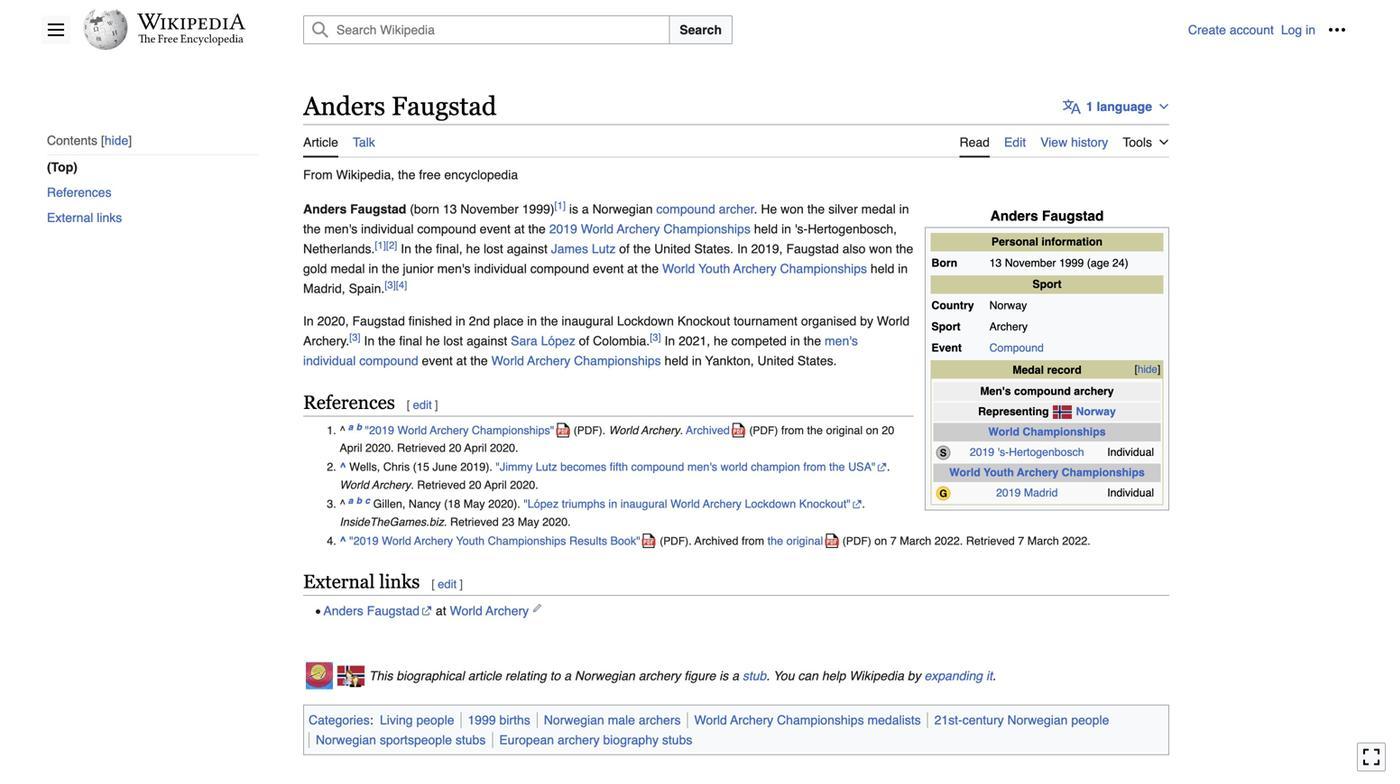 Task type: locate. For each thing, give the bounding box(es) containing it.
in right [2]
[[401, 242, 412, 256]]

stubs inside 21st-century norwegian people norwegian sportspeople stubs
[[456, 732, 486, 747]]

1 horizontal spatial of
[[620, 242, 630, 256]]

[1] inside the [1] [2] in the final, he lost against james lutz
[[375, 240, 386, 251]]

on
[[866, 424, 879, 437], [875, 534, 888, 547]]

0 horizontal spatial external
[[47, 210, 93, 225]]

inaugural inside in 2020, faugstad finished in 2nd place in the inaugural lockdown knockout tournament organised by world archery.
[[562, 314, 614, 328]]

of
[[620, 242, 630, 256], [579, 334, 590, 348]]

0 vertical spatial inaugural
[[562, 314, 614, 328]]

2020 inside . world archery . retrieved 20 april 2020 .
[[510, 478, 536, 492]]

talk link
[[353, 124, 375, 156]]

men's down organised
[[825, 334, 859, 348]]

a
[[582, 202, 589, 216], [348, 421, 353, 432], [348, 495, 353, 506], [564, 668, 572, 683], [732, 668, 739, 683]]

article
[[303, 135, 338, 150]]

youth up knockout
[[699, 262, 731, 276]]

1 horizontal spatial 2019
[[970, 445, 995, 458]]

b
[[356, 421, 362, 432], [356, 495, 362, 506]]

2 vertical spatial 2019
[[997, 486, 1022, 499]]

compound link
[[990, 341, 1044, 354]]

1 vertical spatial 2019
[[970, 445, 995, 458]]

2 b link from the top
[[356, 495, 362, 511]]

wells, chris (15 june 2019). "jimmy lutz becomes fifth compound men's world champion from the usa"
[[350, 461, 876, 474]]

biography icon image
[[338, 662, 366, 689]]

sport down 13 november 1999 (age 24)
[[1033, 277, 1062, 291]]

in inside held in 's-hertogenbosch, netherlands.
[[782, 222, 792, 236]]

1 vertical spatial edit
[[438, 577, 457, 591]]

archery.
[[303, 334, 349, 348]]

archery down chris
[[372, 478, 411, 492]]

archery inside . world archery . retrieved 20 april 2020 .
[[372, 478, 411, 492]]

world archery championships link
[[492, 354, 661, 368]]

a left stub
[[732, 668, 739, 683]]

3 ^ from the top
[[340, 497, 345, 511]]

0 vertical spatial original
[[827, 424, 863, 437]]

march
[[900, 534, 932, 547], [1028, 534, 1060, 547]]

"jimmy
[[496, 461, 533, 474]]

2 7 from the left
[[1019, 534, 1025, 547]]

lost right final,
[[484, 242, 504, 256]]

he inside the [1] [2] in the final, he lost against james lutz
[[466, 242, 480, 256]]

1 people from the left
[[417, 713, 455, 727]]

^
[[340, 424, 345, 437], [340, 461, 346, 474], [340, 497, 345, 511], [340, 534, 346, 547]]

lost inside the [1] [2] in the final, he lost against james lutz
[[484, 242, 504, 256]]

european
[[500, 732, 554, 747]]

(pdf) for 7
[[843, 535, 872, 547]]

november
[[461, 202, 519, 216], [1006, 256, 1057, 269]]

world down "jimmy lutz becomes fifth compound men's world champion from the usa" link
[[671, 497, 700, 511]]

tools
[[1123, 135, 1153, 150]]

2019 for 2019 's-hertogenbosch
[[970, 445, 995, 458]]

[1] inside anders faugstad (born 13 november 1999) [1] is a norwegian compound archer
[[555, 200, 566, 211]]

won right he
[[781, 202, 804, 216]]

b link for from the original on 20 april 2020
[[356, 421, 362, 437]]

archery down sara lópez link
[[528, 354, 571, 368]]

"2019 world archery youth championships results book"
[[350, 534, 641, 547]]

references
[[47, 185, 112, 199], [303, 392, 395, 413]]

the inside in 2020, faugstad finished in 2nd place in the inaugural lockdown knockout tournament organised by world archery.
[[541, 314, 558, 328]]

norwegian up european archery biography stubs
[[544, 713, 605, 727]]

1 horizontal spatial ]
[[460, 577, 463, 591]]

archery up madrid
[[1018, 466, 1059, 479]]

champion
[[751, 461, 801, 474]]

of inside of the united states. in 2019, faugstad also won the gold medal in the junior men's individual compound event at the
[[620, 242, 630, 256]]

at
[[514, 222, 525, 236], [628, 262, 638, 276], [457, 354, 467, 368], [436, 603, 447, 618]]

1 horizontal spatial medal
[[862, 202, 896, 216]]

april up 2020).
[[485, 478, 507, 492]]

1 vertical spatial external links
[[303, 571, 420, 592]]

lockdown down champion
[[745, 497, 797, 511]]

(pdf) inside (pdf) . archived from the original
[[660, 535, 689, 547]]

2 2022 from the left
[[1063, 534, 1088, 547]]

lost down finished at the top of page
[[444, 334, 463, 348]]

view history
[[1041, 135, 1109, 150]]

links up anders faugstad link
[[380, 571, 420, 592]]

june
[[433, 461, 457, 474]]

[1] link up james
[[555, 200, 566, 211]]

from inside from the original on 20 april 2020
[[782, 424, 804, 437]]

1 horizontal spatial 's-
[[998, 445, 1010, 458]]

0 vertical spatial individual
[[1108, 445, 1155, 458]]

0 horizontal spatial external links
[[47, 210, 122, 225]]

from up champion
[[782, 424, 804, 437]]

0 horizontal spatial won
[[781, 202, 804, 216]]

0 vertical spatial is
[[570, 202, 579, 216]]

november down encyclopedia
[[461, 202, 519, 216]]

against inside the [1] [2] in the final, he lost against james lutz
[[507, 242, 548, 256]]

0 horizontal spatial lost
[[444, 334, 463, 348]]

1 horizontal spatial archery
[[639, 668, 681, 683]]

0 vertical spatial world youth archery championships link
[[663, 262, 868, 276]]

madrid,
[[303, 281, 346, 296]]

0 vertical spatial sport
[[1033, 277, 1062, 291]]

2 a link from the top
[[348, 495, 353, 511]]

1 horizontal spatial 20
[[469, 478, 482, 492]]

country
[[932, 299, 975, 312]]

1 horizontal spatial edit
[[438, 577, 457, 591]]

0 vertical spatial 's-
[[795, 222, 808, 236]]

colombia.
[[593, 334, 650, 348]]

(pdf) down "lópez triumphs in inaugural world archery lockdown knockout" link
[[660, 535, 689, 547]]

b link
[[356, 421, 362, 437], [356, 495, 362, 511]]

norwegian up 2019 world archery championships link
[[593, 202, 653, 216]]

1 vertical spatial won
[[870, 242, 893, 256]]

0 horizontal spatial united
[[655, 242, 691, 256]]

compound down final
[[360, 354, 419, 368]]

0 horizontal spatial hide
[[105, 134, 128, 148]]

1 vertical spatial norway
[[1077, 405, 1117, 418]]

individual for 2019 madrid
[[1108, 486, 1155, 499]]

b inside ^ a b c
[[356, 495, 362, 506]]

2019 's-hertogenbosch
[[970, 445, 1085, 458]]

1 vertical spatial lost
[[444, 334, 463, 348]]

in left 2019,
[[738, 242, 748, 256]]

lutz up held in madrid, spain.
[[592, 242, 616, 256]]

2019).
[[461, 461, 493, 474]]

compound up 2019 world archery championships link
[[657, 202, 716, 216]]

(pdf) on 7 march 2022 . retrieved 7 march 2022 .
[[843, 534, 1091, 547]]

event inside of the united states. in 2019, faugstad also won the gold medal in the junior men's individual compound event at the
[[593, 262, 624, 276]]

held down 2021,
[[665, 354, 689, 368]]

championships
[[664, 222, 751, 236], [781, 262, 868, 276], [574, 354, 661, 368], [1023, 425, 1106, 438], [1062, 466, 1146, 479], [488, 534, 567, 547], [777, 713, 865, 727]]

0 horizontal spatial 2022
[[935, 534, 960, 547]]

read
[[960, 135, 990, 150]]

2 horizontal spatial archery
[[1075, 385, 1115, 398]]

0 vertical spatial states.
[[695, 242, 734, 256]]

archery up compound link
[[990, 320, 1028, 333]]

stubs
[[456, 732, 486, 747], [663, 732, 693, 747]]

the inside from the original on 20 april 2020
[[808, 424, 823, 437]]

0 horizontal spatial may
[[464, 497, 485, 511]]

lost inside [3] in the final he lost against sara lópez of colombia. [3] in 2021, he competed in the
[[444, 334, 463, 348]]

[ up "2019 world archery championships"
[[407, 398, 410, 412]]

1 horizontal spatial individual
[[361, 222, 414, 236]]

archery left figure
[[639, 668, 681, 683]]

0 horizontal spatial people
[[417, 713, 455, 727]]

1 vertical spatial ^ link
[[340, 534, 346, 547]]

2019 world archery championships
[[550, 222, 751, 236]]

2 horizontal spatial [3] link
[[650, 332, 661, 343]]

united
[[655, 242, 691, 256], [758, 354, 795, 368]]

archery up "jimmy lutz becomes fifth compound men's world champion from the usa" link
[[641, 424, 680, 437]]

states.
[[695, 242, 734, 256], [798, 354, 837, 368]]

external down (top)
[[47, 210, 93, 225]]

language progressive image
[[1063, 97, 1081, 115]]

medal record
[[1013, 363, 1082, 376]]

13 down personal
[[990, 256, 1002, 269]]

wells,
[[350, 461, 380, 474]]

edit link for external links
[[438, 577, 457, 591]]

0 horizontal spatial is
[[570, 202, 579, 216]]

of inside [3] in the final he lost against sara lópez of colombia. [3] in 2021, he competed in the
[[579, 334, 590, 348]]

(pdf)
[[574, 424, 603, 437], [750, 424, 779, 437], [660, 535, 689, 547], [843, 535, 872, 547]]

1 individual from the top
[[1108, 445, 1155, 458]]

2020,
[[317, 314, 349, 328]]

0 horizontal spatial 7
[[891, 534, 897, 547]]

1 7 from the left
[[891, 534, 897, 547]]

personal
[[992, 235, 1039, 248]]

(pdf) inside '(pdf) on 7 march 2022 . retrieved 7 march 2022 .'
[[843, 535, 872, 547]]

20 inside from the original on 20 april 2020
[[882, 424, 895, 437]]

in inside of the united states. in 2019, faugstad also won the gold medal in the junior men's individual compound event at the
[[738, 242, 748, 256]]

world youth archery championships
[[663, 262, 868, 276], [950, 466, 1146, 479]]

world archery championships medalists link
[[695, 713, 921, 727]]

at inside of the united states. in 2019, faugstad also won the gold medal in the junior men's individual compound event at the
[[628, 262, 638, 276]]

2020 down "lópez
[[543, 515, 568, 528]]

1 vertical spatial youth
[[984, 466, 1015, 479]]

world down "insidethegames.biz"
[[382, 534, 412, 547]]

1 vertical spatial a link
[[348, 495, 353, 511]]

silver medal – second place image
[[937, 446, 951, 460]]

anders faugstad up 'personal information'
[[991, 208, 1105, 224]]

norway
[[990, 299, 1028, 312], [1077, 405, 1117, 418]]

b left c
[[356, 495, 362, 506]]

^ link
[[340, 461, 346, 474], [340, 534, 346, 547]]

archery left the edit on wikidata image
[[486, 603, 529, 618]]

norwegian male archers link
[[544, 713, 681, 727]]

[1] up [3] [4]
[[375, 240, 386, 251]]

faugstad inside anders faugstad (born 13 november 1999) [1] is a norwegian compound archer
[[350, 202, 407, 216]]

0 vertical spatial of
[[620, 242, 630, 256]]

faugstad up free
[[392, 91, 497, 121]]

0 vertical spatial hide
[[105, 134, 128, 148]]

0 vertical spatial edit
[[413, 398, 432, 412]]

0 vertical spatial [1] link
[[555, 200, 566, 211]]

final
[[399, 334, 423, 348]]

medal
[[862, 202, 896, 216], [331, 262, 365, 276]]

silver
[[829, 202, 858, 216]]

references up ^ a b
[[303, 392, 395, 413]]

by right wikipedia on the right bottom of the page
[[908, 668, 921, 683]]

2019 's-hertogenbosch link
[[970, 445, 1085, 458]]

people
[[417, 713, 455, 727], [1072, 713, 1110, 727]]

world down silver medal – second place 'image'
[[950, 466, 981, 479]]

1 b link from the top
[[356, 421, 362, 437]]

he down finished at the top of page
[[426, 334, 440, 348]]

people inside 21st-century norwegian people norwegian sportspeople stubs
[[1072, 713, 1110, 727]]

Search Wikipedia search field
[[303, 15, 670, 44]]

b for ^ a b c
[[356, 495, 362, 506]]

0 vertical spatial ^ link
[[340, 461, 346, 474]]

world inside in 2020, faugstad finished in 2nd place in the inaugural lockdown knockout tournament organised by world archery.
[[877, 314, 910, 328]]

on down usa"
[[875, 534, 888, 547]]

2020 up wells,
[[366, 442, 391, 455]]

1 vertical spatial individual
[[1108, 486, 1155, 499]]

edit for references
[[413, 398, 432, 412]]

0 horizontal spatial november
[[461, 202, 519, 216]]

links
[[97, 210, 122, 225], [380, 571, 420, 592]]

2 b from the top
[[356, 495, 362, 506]]

2 horizontal spatial individual
[[474, 262, 527, 276]]

1 horizontal spatial held
[[755, 222, 778, 236]]

0 vertical spatial [
[[407, 398, 410, 412]]

2020 down "jimmy
[[510, 478, 536, 492]]

[ edit ]
[[407, 398, 438, 412], [432, 577, 463, 591]]

^ up ^ a b c
[[340, 424, 345, 437]]

1 vertical spatial medal
[[331, 262, 365, 276]]

individual for 2019 's-hertogenbosch
[[1108, 445, 1155, 458]]

held for held in madrid, spain.
[[871, 262, 895, 276]]

youth down the (18
[[456, 534, 485, 547]]

view
[[1041, 135, 1068, 150]]

1 horizontal spatial lutz
[[592, 242, 616, 256]]

it
[[987, 668, 993, 683]]

in inside . he won the silver medal in the men's individual compound event at the
[[900, 202, 910, 216]]

held inside held in 's-hertogenbosch, netherlands.
[[755, 222, 778, 236]]

2 vertical spatial individual
[[303, 354, 356, 368]]

retrieved up '"2019 world archery youth championships results book"'
[[450, 515, 499, 528]]

13
[[443, 202, 457, 216], [990, 256, 1002, 269]]

menu image
[[47, 21, 65, 39]]

archery up . retrieved 20 april 2020 .
[[430, 424, 469, 437]]

2 people from the left
[[1072, 713, 1110, 727]]

knockout"
[[800, 497, 851, 511]]

april inside from the original on 20 april 2020
[[340, 442, 363, 455]]

hide inside dropdown button
[[1138, 363, 1158, 375]]

anders faugstad link
[[324, 603, 432, 618]]

2019 for 2019 world archery championships
[[550, 222, 578, 236]]

event
[[480, 222, 511, 236], [593, 262, 624, 276], [422, 354, 453, 368]]

^ link for . retrieved
[[340, 461, 346, 474]]

compound inside anders faugstad (born 13 november 1999) [1] is a norwegian compound archer
[[657, 202, 716, 216]]

"lópez
[[524, 497, 559, 511]]

^ link for (pdf)
[[340, 534, 346, 547]]

1 vertical spatial references
[[303, 392, 395, 413]]

in down tournament
[[791, 334, 801, 348]]

0 vertical spatial may
[[464, 497, 485, 511]]

in left 2020,
[[303, 314, 314, 328]]

a link for from the original on 20 april 2020
[[348, 421, 353, 437]]

the
[[398, 168, 416, 182], [808, 202, 825, 216], [303, 222, 321, 236], [529, 222, 546, 236], [415, 242, 433, 256], [634, 242, 651, 256], [896, 242, 914, 256], [382, 262, 400, 276], [642, 262, 659, 276], [541, 314, 558, 328], [378, 334, 396, 348], [804, 334, 822, 348], [471, 354, 488, 368], [808, 424, 823, 437], [830, 461, 846, 474], [768, 534, 784, 547]]

faugstad
[[392, 91, 497, 121], [350, 202, 407, 216], [1043, 208, 1105, 224], [787, 242, 839, 256], [353, 314, 405, 328], [367, 603, 420, 618]]

0 vertical spatial external links
[[47, 210, 122, 225]]

lutz right "jimmy
[[536, 461, 558, 474]]

1 horizontal spatial march
[[1028, 534, 1060, 547]]

0 vertical spatial november
[[461, 202, 519, 216]]

from left the original "link"
[[742, 534, 765, 547]]

2 ^ from the top
[[340, 461, 346, 474]]

he up yankton,
[[714, 334, 728, 348]]

2 individual from the top
[[1108, 486, 1155, 499]]

event down final
[[422, 354, 453, 368]]

1 horizontal spatial stubs
[[663, 732, 693, 747]]

1 horizontal spatial 1999
[[1060, 256, 1085, 269]]

lost
[[484, 242, 504, 256], [444, 334, 463, 348]]

2 horizontal spatial 20
[[882, 424, 895, 437]]

13 right (born
[[443, 202, 457, 216]]

2020 inside . insidethegames.biz . retrieved 23 may 2020 .
[[543, 515, 568, 528]]

stub icon 1 image
[[306, 662, 333, 689]]

1 horizontal spatial external
[[303, 571, 375, 592]]

a up held in 's-hertogenbosch, netherlands.
[[582, 202, 589, 216]]

in inside held in madrid, spain.
[[899, 262, 908, 276]]

anders faugstad main content
[[296, 81, 1347, 777]]

championships down also at the right of the page
[[781, 262, 868, 276]]

century
[[963, 713, 1005, 727]]

original
[[827, 424, 863, 437], [787, 534, 824, 547]]

2 ^ link from the top
[[340, 534, 346, 547]]

inaugural
[[562, 314, 614, 328], [621, 497, 668, 511]]

championships up "hertogenbosch"
[[1023, 425, 1106, 438]]

[1] link up [3] [4]
[[375, 240, 386, 251]]

b link for . insidethegames.biz . retrieved 23 may 2020 .
[[356, 495, 362, 511]]

is right 1999)
[[570, 202, 579, 216]]

retrieved
[[397, 442, 446, 455], [417, 478, 466, 492], [450, 515, 499, 528], [967, 534, 1015, 547]]

spain.
[[349, 281, 385, 296]]

inaugural down . world archery . retrieved 20 april 2020 . at the bottom of page
[[621, 497, 668, 511]]

0 horizontal spatial stubs
[[456, 732, 486, 747]]

living people
[[380, 713, 455, 727]]

search button
[[669, 15, 733, 44]]

history
[[1072, 135, 1109, 150]]

compound up final,
[[417, 222, 477, 236]]

0 horizontal spatial norway
[[990, 299, 1028, 312]]

1 stubs from the left
[[456, 732, 486, 747]]

faugstad down wikipedia, at the left
[[350, 202, 407, 216]]

(pdf) inside (pdf) . world archery . archived
[[574, 424, 603, 437]]

0 vertical spatial held
[[755, 222, 778, 236]]

hide right record
[[1138, 363, 1158, 375]]

0 vertical spatial "2019
[[365, 424, 395, 437]]

world youth archery championships link down 2019,
[[663, 262, 868, 276]]

1
[[1087, 99, 1094, 114]]

united down 2019 world archery championships
[[655, 242, 691, 256]]

in down 2021,
[[692, 354, 702, 368]]

1 ^ link from the top
[[340, 461, 346, 474]]

2019 left madrid
[[997, 486, 1022, 499]]

1 horizontal spatial he
[[466, 242, 480, 256]]

1 vertical spatial 1999
[[468, 713, 496, 727]]

1 vertical spatial [1] link
[[375, 240, 386, 251]]

original down the knockout"
[[787, 534, 824, 547]]

anders faugstad element
[[303, 158, 1170, 755]]

event at the world archery championships held in yankton, united states.
[[419, 354, 837, 368]]

held inside held in madrid, spain.
[[871, 262, 895, 276]]

1 horizontal spatial world youth archery championships link
[[950, 466, 1146, 479]]

lockdown up colombia.
[[617, 314, 674, 328]]

the free encyclopedia image
[[139, 34, 244, 46]]

[ for references
[[407, 398, 410, 412]]

norwegian inside anders faugstad (born 13 november 1999) [1] is a norwegian compound archer
[[593, 202, 653, 216]]

1 ^ from the top
[[340, 424, 345, 437]]

b inside ^ a b
[[356, 421, 362, 432]]

[ edit ] for external links
[[432, 577, 463, 591]]

championships"
[[472, 424, 555, 437]]

medal inside of the united states. in 2019, faugstad also won the gold medal in the junior men's individual compound event at the
[[331, 262, 365, 276]]

2 march from the left
[[1028, 534, 1060, 547]]

insidethegames.biz
[[340, 515, 444, 528]]

won right also at the right of the page
[[870, 242, 893, 256]]

a inside ^ a b
[[348, 421, 353, 432]]

0 vertical spatial lost
[[484, 242, 504, 256]]

1 vertical spatial links
[[380, 571, 420, 592]]

men's down final,
[[438, 262, 471, 276]]

madrid
[[1025, 486, 1058, 499]]

^ down ^ a b c
[[340, 534, 346, 547]]

compound inside . he won the silver medal in the men's individual compound event at the
[[417, 222, 477, 236]]

[3] for in
[[349, 332, 361, 343]]

1 horizontal spatial references
[[303, 392, 395, 413]]

1 horizontal spatial [1] link
[[555, 200, 566, 211]]

births
[[500, 713, 531, 727]]

in inside the [1] [2] in the final, he lost against james lutz
[[401, 242, 412, 256]]

^ inside ^ a b c
[[340, 497, 345, 511]]

1 vertical spatial on
[[875, 534, 888, 547]]

(pdf) up champion
[[750, 424, 779, 437]]

personal tools navigation
[[1189, 15, 1352, 44]]

place
[[494, 314, 524, 328]]

biography
[[604, 732, 659, 747]]

1 horizontal spatial original
[[827, 424, 863, 437]]

1 a link from the top
[[348, 421, 353, 437]]

1999 down information
[[1060, 256, 1085, 269]]

retrieved down june
[[417, 478, 466, 492]]

male
[[608, 713, 636, 727]]

edit link up "2019 world archery championships"
[[413, 398, 432, 412]]

0 vertical spatial 20
[[882, 424, 895, 437]]

2 stubs from the left
[[663, 732, 693, 747]]

a link for . insidethegames.biz . retrieved 23 may 2020 .
[[348, 495, 353, 511]]

event up the [1] [2] in the final, he lost against james lutz
[[480, 222, 511, 236]]

may right 23
[[518, 515, 540, 528]]

of the united states. in 2019, faugstad also won the gold medal in the junior men's individual compound event at the
[[303, 242, 914, 276]]

1 horizontal spatial people
[[1072, 713, 1110, 727]]

1 vertical spatial 20
[[449, 442, 462, 455]]

in
[[1307, 23, 1316, 37], [900, 202, 910, 216], [782, 222, 792, 236], [369, 262, 379, 276], [899, 262, 908, 276], [456, 314, 466, 328], [528, 314, 537, 328], [791, 334, 801, 348], [692, 354, 702, 368], [609, 497, 618, 511]]

fullscreen image
[[1363, 748, 1381, 766]]

1 vertical spatial 's-
[[998, 445, 1010, 458]]

anders faugstad up 'this'
[[324, 603, 420, 618]]

stubs down 1999 births link
[[456, 732, 486, 747]]

1 horizontal spatial united
[[758, 354, 795, 368]]

1 b from the top
[[356, 421, 362, 432]]

log in and more options image
[[1329, 21, 1347, 39]]

0 horizontal spatial states.
[[695, 242, 734, 256]]

1 vertical spatial individual
[[474, 262, 527, 276]]

men's inside . he won the silver medal in the men's individual compound event at the
[[324, 222, 358, 236]]

1 vertical spatial [
[[432, 577, 435, 591]]

1 vertical spatial world youth archery championships
[[950, 466, 1146, 479]]

edit link for references
[[413, 398, 432, 412]]

against down 2nd
[[467, 334, 508, 348]]

to
[[550, 668, 561, 683]]

2 vertical spatial 20
[[469, 478, 482, 492]]

youth up 2019 madrid link
[[984, 466, 1015, 479]]

event down held in 's-hertogenbosch, netherlands.
[[593, 262, 624, 276]]

states. inside of the united states. in 2019, faugstad also won the gold medal in the junior men's individual compound event at the
[[695, 242, 734, 256]]

1 vertical spatial [ edit ]
[[432, 577, 463, 591]]

1999 births
[[468, 713, 531, 727]]

becomes
[[561, 461, 607, 474]]

1 vertical spatial by
[[908, 668, 921, 683]]



Task type: vqa. For each thing, say whether or not it's contained in the screenshot.
November in Anders Faugstad (born 13 November 1999) [1] is a Norwegian compound archer
yes



Task type: describe. For each thing, give the bounding box(es) containing it.
organised
[[802, 314, 857, 328]]

norwegian down categories :
[[316, 732, 376, 747]]

2019,
[[752, 242, 783, 256]]

april up 2019). at the bottom
[[465, 442, 487, 455]]

0 vertical spatial anders faugstad
[[303, 91, 497, 121]]

1 2022 from the left
[[935, 534, 960, 547]]

1 horizontal spatial by
[[908, 668, 921, 683]]

[3] for [4]
[[385, 279, 396, 291]]

hertogenbosch
[[1010, 445, 1085, 458]]

held in madrid, spain.
[[303, 262, 908, 296]]

stub link
[[743, 668, 767, 683]]

won inside . he won the silver medal in the men's individual compound event at the
[[781, 202, 804, 216]]

world inside . world archery . retrieved 20 april 2020 .
[[340, 478, 369, 492]]

(15
[[413, 461, 430, 474]]

a inside ^ a b c
[[348, 495, 353, 506]]

1 horizontal spatial 13
[[990, 256, 1002, 269]]

archery down "stub" link
[[731, 713, 774, 727]]

world up (15
[[398, 424, 427, 437]]

categories :
[[309, 713, 377, 727]]

held in 's-hertogenbosch, netherlands.
[[303, 222, 897, 256]]

archer
[[719, 202, 755, 216]]

external links inside anders faugstad element
[[303, 571, 420, 592]]

james
[[551, 242, 589, 256]]

world up fifth
[[609, 424, 639, 437]]

chris
[[383, 461, 410, 474]]

references inside anders faugstad element
[[303, 392, 395, 413]]

categories link
[[309, 713, 370, 727]]

log in link
[[1282, 23, 1316, 37]]

(pdf) . archived from the original
[[660, 534, 824, 547]]

at world archery
[[432, 603, 529, 618]]

in 2020, faugstad finished in 2nd place in the inaugural lockdown knockout tournament organised by world archery.
[[303, 314, 910, 348]]

0 horizontal spatial [1] link
[[375, 240, 386, 251]]

championships down colombia.
[[574, 354, 661, 368]]

in up "sara"
[[528, 314, 537, 328]]

won inside of the united states. in 2019, faugstad also won the gold medal in the junior men's individual compound event at the
[[870, 242, 893, 256]]

archery down world
[[703, 497, 742, 511]]

1 horizontal spatial [3] link
[[385, 279, 396, 291]]

(pdf) . world archery . archived
[[574, 424, 730, 437]]

hide button
[[101, 134, 132, 148]]

world championships
[[989, 425, 1106, 438]]

this biographical article relating to a norwegian archery figure is a stub . you can help wikipedia by expanding it .
[[369, 668, 997, 683]]

compound inside of the united states. in 2019, faugstad also won the gold medal in the junior men's individual compound event at the
[[531, 262, 590, 276]]

2019 for 2019 madrid
[[997, 486, 1022, 499]]

0 horizontal spatial lutz
[[536, 461, 558, 474]]

0 horizontal spatial original
[[787, 534, 824, 547]]

retrieved inside . insidethegames.biz . retrieved 23 may 2020 .
[[450, 515, 499, 528]]

"2019 for "2019 world archery youth championships results book"
[[350, 534, 379, 547]]

encyclopedia
[[445, 168, 518, 182]]

21st-
[[935, 713, 963, 727]]

free
[[419, 168, 441, 182]]

gold medal – first place image
[[937, 486, 951, 501]]

[ for external links
[[432, 577, 435, 591]]

men's left world
[[688, 461, 718, 474]]

event
[[932, 341, 962, 354]]

compound down medal record
[[1015, 385, 1072, 398]]

archer link
[[719, 202, 755, 216]]

wikipedia image
[[137, 14, 246, 30]]

0 vertical spatial archived
[[686, 424, 730, 437]]

:
[[370, 713, 373, 727]]

tournament
[[734, 314, 798, 328]]

1 horizontal spatial sport
[[1033, 277, 1062, 291]]

original inside from the original on 20 april 2020
[[827, 424, 863, 437]]

's- inside held in 's-hertogenbosch, netherlands.
[[795, 222, 808, 236]]

edit for external links
[[438, 577, 457, 591]]

2 vertical spatial from
[[742, 534, 765, 547]]

4 ^ from the top
[[340, 534, 346, 547]]

compound
[[990, 341, 1044, 354]]

medal inside . he won the silver medal in the men's individual compound event at the
[[862, 202, 896, 216]]

final,
[[436, 242, 463, 256]]

0 vertical spatial links
[[97, 210, 122, 225]]

retrieved down 2019 madrid
[[967, 534, 1015, 547]]

(top) link
[[47, 154, 271, 180]]

"2019 world archery championships" link
[[365, 416, 571, 444]]

anders up flag of norway "image"
[[324, 603, 364, 618]]

1 vertical spatial sport
[[932, 320, 961, 333]]

is inside anders faugstad (born 13 november 1999) [1] is a norwegian compound archer
[[570, 202, 579, 216]]

hide button
[[1133, 361, 1163, 378]]

individual inside . he won the silver medal in the men's individual compound event at the
[[361, 222, 414, 236]]

in left 2nd
[[456, 314, 466, 328]]

1 language
[[1087, 99, 1153, 114]]

faugstad up information
[[1043, 208, 1105, 224]]

nancy
[[409, 497, 441, 511]]

november inside anders faugstad (born 13 november 1999) [1] is a norwegian compound archer
[[461, 202, 519, 216]]

archery down 2019,
[[734, 262, 777, 276]]

(born
[[410, 202, 440, 216]]

view history link
[[1041, 124, 1109, 156]]

sara lópez link
[[511, 334, 576, 348]]

search
[[680, 23, 722, 37]]

held for held in 's-hertogenbosch, netherlands.
[[755, 222, 778, 236]]

in left 2021,
[[665, 334, 676, 348]]

sportspeople
[[380, 732, 452, 747]]

the inside the [1] [2] in the final, he lost against james lutz
[[415, 242, 433, 256]]

references link
[[47, 180, 258, 205]]

0 vertical spatial archery
[[1075, 385, 1115, 398]]

world down representing
[[989, 425, 1020, 438]]

0 vertical spatial youth
[[699, 262, 731, 276]]

championships down can
[[777, 713, 865, 727]]

[4]
[[396, 279, 407, 291]]

. inside . he won the silver medal in the men's individual compound event at the
[[755, 202, 758, 216]]

by inside in 2020, faugstad finished in 2nd place in the inaugural lockdown knockout tournament organised by world archery.
[[861, 314, 874, 328]]

edit on wikidata image
[[533, 603, 542, 612]]

in inside personal tools navigation
[[1307, 23, 1316, 37]]

1 horizontal spatial norway
[[1077, 405, 1117, 418]]

2 horizontal spatial [3]
[[650, 332, 661, 343]]

2020 down championships"
[[490, 442, 516, 455]]

wikipedia,
[[336, 168, 395, 182]]

individual inside of the united states. in 2019, faugstad also won the gold medal in the junior men's individual compound event at the
[[474, 262, 527, 276]]

archery down the nancy
[[414, 534, 453, 547]]

0 horizontal spatial he
[[426, 334, 440, 348]]

2 horizontal spatial he
[[714, 334, 728, 348]]

medalists
[[868, 713, 921, 727]]

compound link
[[657, 202, 716, 216]]

1 horizontal spatial states.
[[798, 354, 837, 368]]

. world archery . retrieved 20 april 2020 .
[[340, 461, 891, 492]]

(pdf) for archived
[[660, 535, 689, 547]]

"2019 world archery youth championships results book" link
[[350, 527, 657, 555]]

archery up of the united states. in 2019, faugstad also won the gold medal in the junior men's individual compound event at the
[[617, 222, 660, 236]]

figure
[[685, 668, 716, 683]]

representing
[[979, 405, 1053, 418]]

"lópez triumphs in inaugural world archery lockdown knockout" link
[[524, 497, 863, 511]]

2 horizontal spatial youth
[[984, 466, 1015, 479]]

"2019 for "2019 world archery championships"
[[365, 424, 395, 437]]

1 vertical spatial anders faugstad
[[991, 208, 1105, 224]]

(pdf) for world
[[574, 424, 603, 437]]

compound inside men's individual compound
[[360, 354, 419, 368]]

may inside . insidethegames.biz . retrieved 23 may 2020 .
[[518, 515, 540, 528]]

world down "sara"
[[492, 354, 524, 368]]

2 vertical spatial anders faugstad
[[324, 603, 420, 618]]

0 horizontal spatial archery
[[558, 732, 600, 747]]

compound down (pdf) . world archery . archived on the bottom
[[632, 461, 685, 474]]

in inside [3] in the final he lost against sara lópez of colombia. [3] in 2021, he competed in the
[[791, 334, 801, 348]]

(top)
[[47, 160, 78, 174]]

0 horizontal spatial [3] link
[[349, 332, 361, 343]]

external inside anders faugstad element
[[303, 571, 375, 592]]

championships down compound link
[[664, 222, 751, 236]]

2nd
[[469, 314, 490, 328]]

retrieved inside . world archery . retrieved 20 april 2020 .
[[417, 478, 466, 492]]

1 vertical spatial november
[[1006, 256, 1057, 269]]

2020 inside from the original on 20 april 2020
[[366, 442, 391, 455]]

world
[[721, 461, 748, 474]]

[ edit ] for references
[[407, 398, 438, 412]]

0 horizontal spatial youth
[[456, 534, 485, 547]]

2 vertical spatial event
[[422, 354, 453, 368]]

event inside . he won the silver medal in the men's individual compound event at the
[[480, 222, 511, 236]]

individual inside men's individual compound
[[303, 354, 356, 368]]

] for external links
[[460, 577, 463, 591]]

20 inside . world archery . retrieved 20 april 2020 .
[[469, 478, 482, 492]]

[1] [2] in the final, he lost against james lutz
[[375, 240, 616, 256]]

book"
[[611, 534, 641, 547]]

netherlands.
[[303, 242, 375, 256]]

0 horizontal spatial 20
[[449, 442, 462, 455]]

from
[[303, 168, 333, 182]]

championships inside "2019 world archery youth championships results book" link
[[488, 534, 567, 547]]

sara
[[511, 334, 538, 348]]

anders inside anders faugstad (born 13 november 1999) [1] is a norwegian compound archer
[[303, 202, 347, 216]]

knockout
[[678, 314, 731, 328]]

a right to on the left bottom of page
[[564, 668, 572, 683]]

links inside anders faugstad element
[[380, 571, 420, 592]]

account
[[1230, 23, 1275, 37]]

c
[[365, 495, 370, 506]]

] for references
[[435, 398, 438, 412]]

expanding
[[925, 668, 983, 683]]

at inside . he won the silver medal in the men's individual compound event at the
[[514, 222, 525, 236]]

faugstad inside of the united states. in 2019, faugstad also won the gold medal in the junior men's individual compound event at the
[[787, 242, 839, 256]]

men's inside of the united states. in 2019, faugstad also won the gold medal in the junior men's individual compound event at the
[[438, 262, 471, 276]]

lutz inside the [1] [2] in the final, he lost against james lutz
[[592, 242, 616, 256]]

norway link
[[1077, 405, 1117, 418]]

[3] [4]
[[385, 279, 407, 291]]

log
[[1282, 23, 1303, 37]]

lockdown inside in 2020, faugstad finished in 2nd place in the inaugural lockdown knockout tournament organised by world archery.
[[617, 314, 674, 328]]

[2]
[[386, 240, 398, 251]]

1 vertical spatial is
[[720, 668, 729, 683]]

anders faugstad (born 13 november 1999) [1] is a norwegian compound archer
[[303, 200, 755, 216]]

in inside in 2020, faugstad finished in 2nd place in the inaugural lockdown knockout tournament organised by world archery.
[[303, 314, 314, 328]]

april inside . world archery . retrieved 20 april 2020 .
[[485, 478, 507, 492]]

1 horizontal spatial lockdown
[[745, 497, 797, 511]]

in left final
[[364, 334, 375, 348]]

a inside anders faugstad (born 13 november 1999) [1] is a norwegian compound archer
[[582, 202, 589, 216]]

flag of norway image
[[337, 665, 366, 686]]

Search search field
[[282, 15, 1189, 44]]

1 vertical spatial inaugural
[[621, 497, 668, 511]]

hide inside contents hide
[[105, 134, 128, 148]]

faugstad up 'this'
[[367, 603, 420, 618]]

united inside of the united states. in 2019, faugstad also won the gold medal in the junior men's individual compound event at the
[[655, 242, 691, 256]]

norwegian right century
[[1008, 713, 1068, 727]]

norwegian up norwegian male archers link
[[575, 668, 635, 683]]

13 inside anders faugstad (born 13 november 1999) [1] is a norwegian compound archer
[[443, 202, 457, 216]]

1 march from the left
[[900, 534, 932, 547]]

men's compound archery
[[981, 385, 1115, 398]]

^ inside ^ a b
[[340, 424, 345, 437]]

anders up talk link
[[303, 91, 386, 121]]

european archery biography stubs link
[[500, 732, 693, 747]]

in down . world archery . retrieved 20 april 2020 . at the bottom of page
[[609, 497, 618, 511]]

1 vertical spatial from
[[804, 461, 827, 474]]

on inside from the original on 20 april 2020
[[866, 424, 879, 437]]

0 horizontal spatial references
[[47, 185, 112, 199]]

contents hide
[[47, 133, 128, 148]]

living people link
[[380, 713, 455, 727]]

c link
[[365, 495, 370, 511]]

0 horizontal spatial world youth archery championships link
[[663, 262, 868, 276]]

competed
[[732, 334, 787, 348]]

1 vertical spatial archived
[[695, 534, 739, 547]]

archived link
[[686, 416, 747, 444]]

retrieved up (15
[[397, 442, 446, 455]]

gold
[[303, 262, 327, 276]]

faugstad inside in 2020, faugstad finished in 2nd place in the inaugural lockdown knockout tournament organised by world archery.
[[353, 314, 405, 328]]

1 vertical spatial world youth archery championships link
[[950, 466, 1146, 479]]

medal
[[1013, 363, 1045, 376]]

create
[[1189, 23, 1227, 37]]

norwegian sportspeople stubs link
[[316, 732, 486, 747]]

world down figure
[[695, 713, 728, 727]]

anders up personal
[[991, 208, 1039, 224]]

b for ^ a b
[[356, 421, 362, 432]]

article link
[[303, 124, 338, 158]]

men's inside men's individual compound
[[825, 334, 859, 348]]

categories
[[309, 713, 370, 727]]

23
[[502, 515, 515, 528]]

world up article
[[450, 603, 483, 618]]

men's individual compound
[[303, 334, 859, 368]]

in inside of the united states. in 2019, faugstad also won the gold medal in the junior men's individual compound event at the
[[369, 262, 379, 276]]

0 horizontal spatial world youth archery championships
[[663, 262, 868, 276]]

triumphs
[[562, 497, 606, 511]]

championships down "hertogenbosch"
[[1062, 466, 1146, 479]]

against inside [3] in the final he lost against sara lópez of colombia. [3] in 2021, he competed in the
[[467, 334, 508, 348]]

world down 2019 world archery championships link
[[663, 262, 696, 276]]

world up james lutz link at the left of page
[[581, 222, 614, 236]]

2 vertical spatial held
[[665, 354, 689, 368]]



